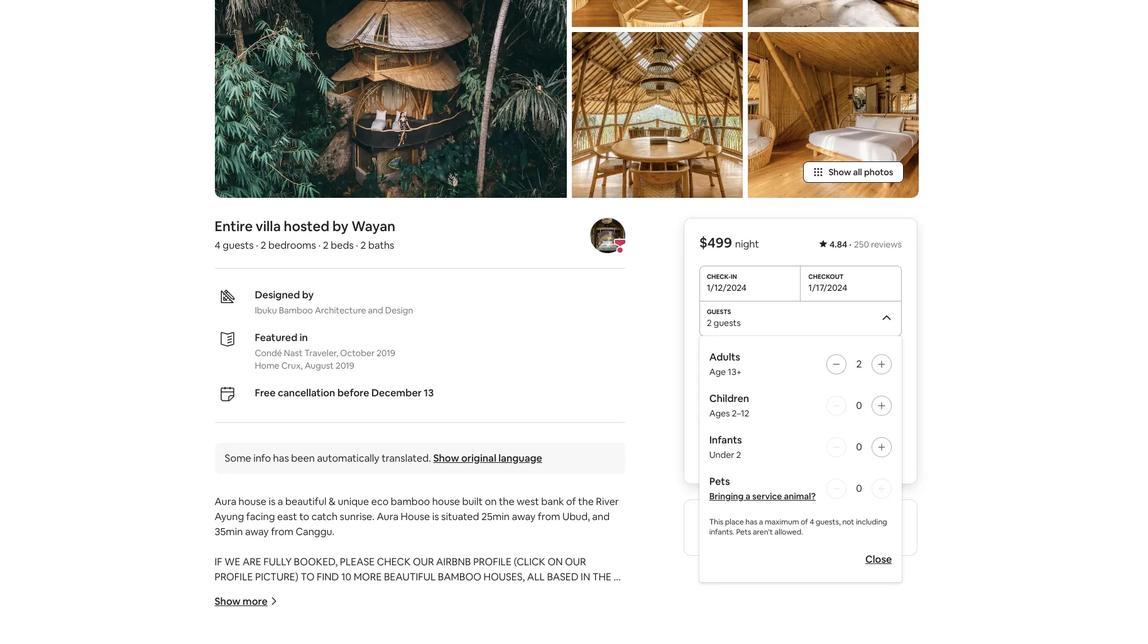 Task type: vqa. For each thing, say whether or not it's contained in the screenshot.
left 4
yes



Task type: describe. For each thing, give the bounding box(es) containing it.
sunrise.
[[340, 510, 375, 524]]

0 horizontal spatial before
[[338, 386, 369, 400]]

2 guests
[[707, 317, 741, 329]]

infants under 2
[[710, 434, 743, 461]]

more
[[243, 595, 268, 608]]

all
[[527, 571, 545, 584]]

beautiful
[[384, 571, 436, 584]]

on inside the aura house is a beautiful & unique eco bamboo house built on the west bank of the river ayung facing east to catch sunrise. aura house is situated 25min away from ubud, and 35min away from canggu.
[[485, 495, 497, 508]]

same
[[215, 586, 241, 599]]

fully
[[264, 556, 292, 569]]

pets inside pets bringing a service animal?
[[710, 475, 731, 488]]

1 vertical spatial 2019
[[336, 360, 355, 371]]

area
[[244, 586, 270, 599]]

children ages 2–12
[[710, 392, 750, 419]]

guests inside dropdown button
[[714, 317, 741, 329]]

a inside the aura house is a beautiful & unique eco bamboo house built on the west bank of the river ayung facing east to catch sunrise. aura house is situated 25min away from ubud, and 35min away from canggu.
[[278, 495, 283, 508]]

13
[[424, 386, 434, 400]]

bedrooms
[[268, 239, 316, 252]]

4 · from the left
[[850, 239, 852, 250]]

0 horizontal spatial away
[[245, 525, 269, 539]]

aura house 2bds eco bamboo house, pool, river view image 5 image
[[748, 32, 919, 198]]

0 vertical spatial from
[[538, 510, 561, 524]]

show for show all photos
[[829, 166, 852, 178]]

featured in condé nast traveler, october 2019 home crux, august 2019
[[255, 331, 396, 371]]

hosted
[[284, 217, 330, 235]]

(click
[[514, 556, 546, 569]]

under
[[710, 449, 735, 461]]

in
[[581, 571, 591, 584]]

bamboo
[[279, 305, 313, 316]]

age
[[710, 366, 727, 378]]

1 house from the left
[[239, 495, 267, 508]]

10
[[341, 571, 352, 584]]

including
[[857, 517, 888, 527]]

beds
[[331, 239, 354, 252]]

report this listing button
[[755, 571, 848, 583]]

if we are fully booked, please check our airbnb profile (click on our profile picture) to find 10 more beautiful bamboo houses, all based in the same area
[[215, 556, 614, 599]]

by wayan
[[333, 217, 396, 235]]

ayung
[[215, 510, 244, 524]]

show original language button
[[433, 452, 543, 465]]

translated.
[[382, 452, 431, 465]]

0 horizontal spatial profile
[[215, 571, 253, 584]]

adults group
[[710, 351, 893, 378]]

$499 for $499 night
[[700, 234, 733, 251]]

service
[[753, 491, 783, 502]]

unique
[[338, 495, 369, 508]]

eco
[[371, 495, 389, 508]]

show more button
[[215, 595, 278, 608]]

of inside the aura house is a beautiful & unique eco bamboo house built on the west bank of the river ayung facing east to catch sunrise. aura house is situated 25min away from ubud, and 35min away from canggu.
[[567, 495, 576, 508]]

house
[[401, 510, 430, 524]]

october
[[340, 347, 375, 359]]

2 · from the left
[[318, 239, 321, 252]]

1 · from the left
[[256, 239, 258, 252]]

architecture
[[315, 305, 366, 316]]

the
[[593, 571, 612, 584]]

and inside the designed by ibuku bamboo architecture and design
[[368, 305, 383, 316]]

picture)
[[255, 571, 299, 584]]

1 horizontal spatial aura
[[377, 510, 399, 524]]

a left the rare
[[731, 515, 736, 528]]

1/17/2024
[[809, 282, 848, 293]]

info
[[254, 452, 271, 465]]

baths
[[368, 239, 395, 252]]

4.84
[[830, 239, 848, 250]]

language
[[499, 452, 543, 465]]

aren't
[[754, 527, 774, 537]]

2 guests button
[[700, 301, 903, 336]]

1/12/2024
[[707, 282, 747, 293]]

entire villa hosted by wayan 4 guests · 2 bedrooms · 2 beds · 2 baths
[[215, 217, 396, 252]]

$499 night
[[700, 234, 760, 251]]

a inside the this place has a maximum of 4 guests, not including infants. pets aren't allowed.
[[760, 517, 764, 527]]

bank
[[542, 495, 564, 508]]

13+
[[728, 366, 742, 378]]

4.84 · 250 reviews
[[830, 239, 903, 250]]

adults age 13+
[[710, 351, 742, 378]]

nights
[[741, 412, 769, 425]]

is up facing at the bottom left
[[269, 495, 276, 508]]

infants.
[[710, 527, 735, 537]]

usually
[[743, 527, 774, 540]]

rare
[[739, 515, 757, 528]]

and inside the aura house is a beautiful & unique eco bamboo house built on the west bank of the river ayung facing east to catch sunrise. aura house is situated 25min away from ubud, and 35min away from canggu.
[[593, 510, 610, 524]]

&
[[329, 495, 336, 508]]

some info has been automatically translated. show original language
[[225, 452, 543, 465]]

$499 x 5 nights button
[[700, 412, 769, 425]]

guests,
[[816, 517, 841, 527]]

allowed.
[[775, 527, 804, 537]]

ubud,
[[563, 510, 590, 524]]

x
[[726, 412, 731, 425]]

5
[[733, 412, 739, 425]]

east
[[277, 510, 297, 524]]

ibuku
[[255, 305, 277, 316]]

a inside pets bringing a service animal?
[[746, 491, 751, 502]]

3 · from the left
[[356, 239, 358, 252]]

total
[[700, 456, 724, 469]]

35min
[[215, 525, 243, 539]]

aura house 2bds eco bamboo house, pool, river view image 3 image
[[572, 32, 743, 198]]

reviews
[[872, 239, 903, 250]]

wayan's place on airbnb is usually fully booked.
[[700, 515, 865, 540]]



Task type: locate. For each thing, give the bounding box(es) containing it.
1 horizontal spatial show
[[433, 452, 459, 465]]

1 horizontal spatial and
[[593, 510, 610, 524]]

report this listing
[[775, 571, 848, 583]]

traveler,
[[305, 347, 338, 359]]

1 $499 from the top
[[700, 234, 733, 251]]

report
[[775, 571, 804, 583]]

from down bank
[[538, 510, 561, 524]]

is right house
[[432, 510, 439, 524]]

0 vertical spatial has
[[273, 452, 289, 465]]

4 left guests,
[[810, 517, 815, 527]]

houses,
[[484, 571, 525, 584]]

0 horizontal spatial and
[[368, 305, 383, 316]]

is inside wayan's place on airbnb is usually fully booked.
[[733, 527, 740, 540]]

1 horizontal spatial profile
[[473, 556, 512, 569]]

$499 left night
[[700, 234, 733, 251]]

listing
[[823, 571, 848, 583]]

1 horizontal spatial from
[[538, 510, 561, 524]]

is left usually at the bottom right of page
[[733, 527, 740, 540]]

0 vertical spatial guests
[[223, 239, 254, 252]]

· down the villa
[[256, 239, 258, 252]]

1 vertical spatial of
[[801, 517, 809, 527]]

show more
[[215, 595, 268, 608]]

0 vertical spatial and
[[368, 305, 383, 316]]

profile
[[473, 556, 512, 569], [215, 571, 253, 584]]

0 inside infants group
[[857, 441, 863, 454]]

and
[[368, 305, 383, 316], [593, 510, 610, 524]]

featured
[[255, 331, 298, 344]]

designed by ibuku bamboo architecture and design
[[255, 288, 413, 316]]

charged
[[804, 386, 838, 398]]

0 horizontal spatial from
[[271, 525, 294, 539]]

built
[[462, 495, 483, 508]]

0 vertical spatial before
[[338, 386, 369, 400]]

be
[[791, 386, 802, 398]]

· right beds
[[356, 239, 358, 252]]

25min
[[482, 510, 510, 524]]

the up the 25min
[[499, 495, 515, 508]]

profile down we
[[215, 571, 253, 584]]

facing
[[246, 510, 275, 524]]

aura house 2bds eco bamboo house, pool, river view image 2 image
[[572, 0, 743, 27]]

2019
[[377, 347, 396, 359], [336, 360, 355, 371]]

1 our from the left
[[413, 556, 434, 569]]

0 horizontal spatial guests
[[223, 239, 254, 252]]

0 inside children group
[[857, 399, 863, 412]]

design
[[385, 305, 413, 316]]

2–12
[[733, 408, 750, 419]]

2 horizontal spatial show
[[829, 166, 852, 178]]

booked,
[[294, 556, 338, 569]]

1 vertical spatial and
[[593, 510, 610, 524]]

catch
[[312, 510, 338, 524]]

infants group
[[710, 434, 893, 461]]

0 vertical spatial of
[[567, 495, 576, 508]]

before down october
[[338, 386, 369, 400]]

has inside the this place has a maximum of 4 guests, not including infants. pets aren't allowed.
[[746, 517, 758, 527]]

2 inside infants under 2
[[737, 449, 742, 461]]

0 vertical spatial $499
[[700, 234, 733, 251]]

$499 left x
[[700, 412, 724, 425]]

pets inside the this place has a maximum of 4 guests, not including infants. pets aren't allowed.
[[737, 527, 752, 537]]

0 vertical spatial on
[[485, 495, 497, 508]]

wayan's
[[786, 515, 824, 528]]

0 horizontal spatial on
[[485, 495, 497, 508]]

0 horizontal spatial our
[[413, 556, 434, 569]]

0 for infants
[[857, 441, 863, 454]]

aura
[[215, 495, 236, 508], [377, 510, 399, 524]]

2 the from the left
[[578, 495, 594, 508]]

before down infants
[[726, 456, 758, 469]]

this place has a maximum of 4 guests, not including infants. pets aren't allowed.
[[710, 517, 888, 537]]

profile up houses,
[[473, 556, 512, 569]]

place inside wayan's place on airbnb is usually fully booked.
[[826, 515, 851, 528]]

0 vertical spatial aura
[[215, 495, 236, 508]]

is
[[269, 495, 276, 508], [432, 510, 439, 524], [721, 515, 729, 528], [733, 527, 740, 540]]

has right info
[[273, 452, 289, 465]]

has for info
[[273, 452, 289, 465]]

from
[[538, 510, 561, 524], [271, 525, 294, 539]]

pets bringing a service animal?
[[710, 475, 816, 502]]

1 vertical spatial $2,495
[[871, 456, 903, 469]]

0 horizontal spatial aura
[[215, 495, 236, 508]]

0 vertical spatial 2019
[[377, 347, 396, 359]]

aura up "ayung"
[[215, 495, 236, 508]]

booked.
[[797, 527, 835, 540]]

children
[[710, 392, 750, 405]]

1 vertical spatial away
[[245, 525, 269, 539]]

show left all
[[829, 166, 852, 178]]

1 horizontal spatial away
[[512, 510, 536, 524]]

2 inside dropdown button
[[707, 317, 712, 329]]

december
[[372, 386, 422, 400]]

has left find.
[[746, 517, 758, 527]]

0 vertical spatial away
[[512, 510, 536, 524]]

0 horizontal spatial show
[[215, 595, 241, 608]]

1 horizontal spatial on
[[853, 515, 865, 528]]

are
[[243, 556, 261, 569]]

based
[[547, 571, 579, 584]]

1 vertical spatial $499
[[700, 412, 724, 425]]

away
[[512, 510, 536, 524], [245, 525, 269, 539]]

aura house 2bds eco bamboo house, pool, river view image 1 image
[[215, 0, 567, 198]]

we
[[225, 556, 240, 569]]

condé
[[255, 347, 282, 359]]

a left service
[[746, 491, 751, 502]]

2 inside "adults" group
[[857, 358, 863, 371]]

1 0 from the top
[[857, 399, 863, 412]]

1 vertical spatial aura
[[377, 510, 399, 524]]

0 inside pets group
[[857, 482, 863, 495]]

our up the in
[[565, 556, 586, 569]]

0 for pets
[[857, 482, 863, 495]]

house up facing at the bottom left
[[239, 495, 267, 508]]

children group
[[710, 392, 893, 419]]

of up ubud,
[[567, 495, 576, 508]]

bamboo
[[438, 571, 482, 584]]

and left design
[[368, 305, 383, 316]]

entire
[[215, 217, 253, 235]]

4
[[215, 239, 221, 252], [810, 517, 815, 527]]

· left 250
[[850, 239, 852, 250]]

bamboo
[[391, 495, 430, 508]]

show all photos button
[[804, 161, 904, 183]]

1 horizontal spatial 4
[[810, 517, 815, 527]]

please
[[340, 556, 375, 569]]

2 house from the left
[[432, 495, 460, 508]]

automatically
[[317, 452, 380, 465]]

bringing
[[710, 491, 744, 502]]

1 vertical spatial show
[[433, 452, 459, 465]]

on up the 25min
[[485, 495, 497, 508]]

free
[[255, 386, 276, 400]]

1 horizontal spatial the
[[578, 495, 594, 508]]

our
[[413, 556, 434, 569], [565, 556, 586, 569]]

canggu.
[[296, 525, 335, 539]]

infants
[[710, 434, 743, 447]]

pets group
[[710, 475, 893, 502]]

if
[[215, 556, 222, 569]]

this inside the this place has a maximum of 4 guests, not including infants. pets aren't allowed.
[[710, 517, 724, 527]]

1 vertical spatial guests
[[714, 317, 741, 329]]

cancellation
[[278, 386, 335, 400]]

nast
[[284, 347, 303, 359]]

this for this place has a maximum of 4 guests, not including infants. pets aren't allowed.
[[710, 517, 724, 527]]

· left beds
[[318, 239, 321, 252]]

august
[[305, 360, 334, 371]]

1 vertical spatial has
[[746, 517, 758, 527]]

1 vertical spatial pets
[[737, 527, 752, 537]]

2 0 from the top
[[857, 441, 863, 454]]

you won't be charged yet
[[750, 386, 853, 398]]

0 horizontal spatial the
[[499, 495, 515, 508]]

1 horizontal spatial pets
[[737, 527, 752, 537]]

0 vertical spatial show
[[829, 166, 852, 178]]

2 our from the left
[[565, 556, 586, 569]]

pets
[[710, 475, 731, 488], [737, 527, 752, 537]]

guests down entire
[[223, 239, 254, 252]]

1 vertical spatial 4
[[810, 517, 815, 527]]

1 horizontal spatial guests
[[714, 317, 741, 329]]

has for place
[[746, 517, 758, 527]]

this for this is a rare find.
[[700, 515, 719, 528]]

0 vertical spatial 0
[[857, 399, 863, 412]]

a right the rare
[[760, 517, 764, 527]]

2 vertical spatial show
[[215, 595, 241, 608]]

1 vertical spatial from
[[271, 525, 294, 539]]

pets up bringing
[[710, 475, 731, 488]]

2 vertical spatial 0
[[857, 482, 863, 495]]

show left more
[[215, 595, 241, 608]]

0 for children
[[857, 399, 863, 412]]

to
[[299, 510, 309, 524]]

0 horizontal spatial has
[[273, 452, 289, 465]]

1 horizontal spatial 2019
[[377, 347, 396, 359]]

0 vertical spatial profile
[[473, 556, 512, 569]]

4 down entire
[[215, 239, 221, 252]]

a
[[746, 491, 751, 502], [278, 495, 283, 508], [731, 515, 736, 528], [760, 517, 764, 527]]

4 inside entire villa hosted by wayan 4 guests · 2 bedrooms · 2 beds · 2 baths
[[215, 239, 221, 252]]

close button
[[860, 547, 899, 573]]

0 horizontal spatial 4
[[215, 239, 221, 252]]

0 vertical spatial $2,495
[[872, 412, 903, 425]]

animal?
[[785, 491, 816, 502]]

of inside the this place has a maximum of 4 guests, not including infants. pets aren't allowed.
[[801, 517, 809, 527]]

by
[[302, 288, 314, 302]]

3 0 from the top
[[857, 482, 863, 495]]

pets left aren't
[[737, 527, 752, 537]]

close
[[866, 553, 893, 566]]

fully
[[776, 527, 795, 540]]

0 horizontal spatial place
[[726, 517, 745, 527]]

$499 x 5 nights
[[700, 412, 769, 425]]

the up ubud,
[[578, 495, 594, 508]]

2019 right october
[[377, 347, 396, 359]]

ages
[[710, 408, 731, 419]]

place for wayan's
[[826, 515, 851, 528]]

1 horizontal spatial place
[[826, 515, 851, 528]]

of right maximum
[[801, 517, 809, 527]]

photos
[[864, 166, 894, 178]]

home
[[255, 360, 280, 371]]

to
[[301, 571, 315, 584]]

show all photos
[[829, 166, 894, 178]]

1 horizontal spatial has
[[746, 517, 758, 527]]

away down facing at the bottom left
[[245, 525, 269, 539]]

0 horizontal spatial 2019
[[336, 360, 355, 371]]

1 the from the left
[[499, 495, 515, 508]]

1 vertical spatial 0
[[857, 441, 863, 454]]

guests up adults
[[714, 317, 741, 329]]

house up situated
[[432, 495, 460, 508]]

1 vertical spatial before
[[726, 456, 758, 469]]

show inside button
[[829, 166, 852, 178]]

this is a rare find.
[[700, 515, 781, 528]]

check
[[377, 556, 411, 569]]

0 vertical spatial pets
[[710, 475, 731, 488]]

0 horizontal spatial pets
[[710, 475, 731, 488]]

place inside the this place has a maximum of 4 guests, not including infants. pets aren't allowed.
[[726, 517, 745, 527]]

0 vertical spatial 4
[[215, 239, 221, 252]]

1 horizontal spatial our
[[565, 556, 586, 569]]

1 vertical spatial on
[[853, 515, 865, 528]]

$499 for $499 x 5 nights
[[700, 412, 724, 425]]

2 $499 from the top
[[700, 412, 724, 425]]

free cancellation before december 13
[[255, 386, 434, 400]]

airbnb
[[436, 556, 471, 569]]

on right guests,
[[853, 515, 865, 528]]

show for show more
[[215, 595, 241, 608]]

won't
[[767, 386, 789, 398]]

house
[[239, 495, 267, 508], [432, 495, 460, 508]]

wayan is a superhost. learn more about wayan. image
[[590, 218, 626, 253], [590, 218, 626, 253]]

airbnb
[[700, 527, 731, 540]]

$2,495
[[872, 412, 903, 425], [871, 456, 903, 469]]

show left original
[[433, 452, 459, 465]]

1 horizontal spatial of
[[801, 517, 809, 527]]

our up beautiful in the left of the page
[[413, 556, 434, 569]]

been
[[291, 452, 315, 465]]

from down east
[[271, 525, 294, 539]]

4 inside the this place has a maximum of 4 guests, not including infants. pets aren't allowed.
[[810, 517, 815, 527]]

a up east
[[278, 495, 283, 508]]

taxes
[[760, 456, 786, 469]]

place
[[826, 515, 851, 528], [726, 517, 745, 527]]

0 horizontal spatial house
[[239, 495, 267, 508]]

beautiful
[[285, 495, 327, 508]]

1 horizontal spatial before
[[726, 456, 758, 469]]

is left the rare
[[721, 515, 729, 528]]

this
[[806, 571, 821, 583]]

1 vertical spatial profile
[[215, 571, 253, 584]]

and down river
[[593, 510, 610, 524]]

2019 down october
[[336, 360, 355, 371]]

away down west
[[512, 510, 536, 524]]

1 horizontal spatial house
[[432, 495, 460, 508]]

guests inside entire villa hosted by wayan 4 guests · 2 bedrooms · 2 beds · 2 baths
[[223, 239, 254, 252]]

0 horizontal spatial of
[[567, 495, 576, 508]]

aura house 2bds eco bamboo house, pool, river view image 4 image
[[748, 0, 919, 27]]

aura down eco on the left of page
[[377, 510, 399, 524]]

on inside wayan's place on airbnb is usually fully booked.
[[853, 515, 865, 528]]

place for this
[[726, 517, 745, 527]]



